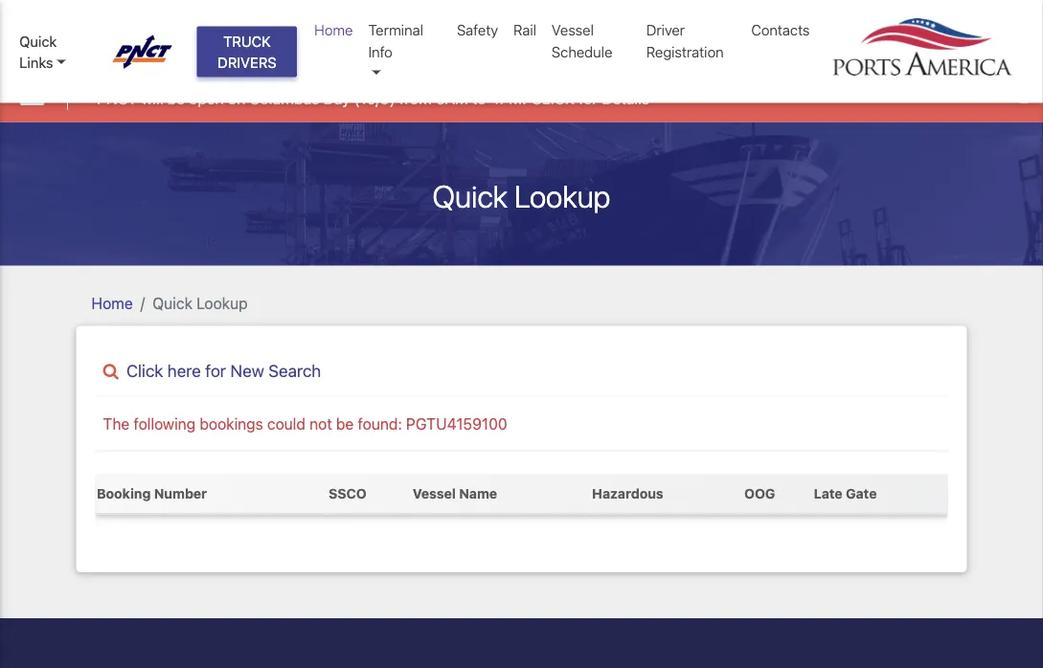 Task type: vqa. For each thing, say whether or not it's contained in the screenshot.
the PNCT for PNCT will be open on Columbus Day (10/9) from 6AM to 4PM.*CLICK for Details*
no



Task type: locate. For each thing, give the bounding box(es) containing it.
vessel name
[[413, 486, 497, 502]]

truck
[[223, 32, 271, 49]]

1 vertical spatial quick lookup
[[153, 294, 248, 312]]

be
[[167, 89, 185, 107], [336, 415, 354, 433]]

1 vertical spatial quick
[[433, 178, 508, 214]]

safety link
[[449, 11, 506, 48]]

safety
[[457, 22, 498, 38]]

registration
[[646, 43, 724, 60]]

0 horizontal spatial vessel
[[413, 486, 456, 502]]

0 horizontal spatial quick
[[19, 32, 57, 49]]

the following bookings could not be found: pgtu4159100
[[103, 415, 507, 433]]

here
[[167, 361, 201, 380]]

home link left info
[[307, 11, 361, 48]]

driver
[[646, 22, 685, 38]]

on
[[228, 89, 245, 107]]

vessel inside vessel schedule
[[552, 22, 594, 38]]

0 horizontal spatial home link
[[91, 294, 133, 312]]

vessel for vessel schedule
[[552, 22, 594, 38]]

1 horizontal spatial for
[[579, 89, 598, 107]]

vessel for vessel name
[[413, 486, 456, 502]]

found:
[[358, 415, 402, 433]]

0 vertical spatial lookup
[[514, 178, 611, 214]]

ssco
[[329, 486, 367, 502]]

driver registration
[[646, 22, 724, 60]]

1 horizontal spatial home link
[[307, 11, 361, 48]]

from
[[399, 89, 432, 107]]

name
[[459, 486, 497, 502]]

gate
[[846, 486, 877, 502]]

home left terminal
[[314, 22, 353, 38]]

for
[[579, 89, 598, 107], [205, 361, 226, 380]]

drivers
[[218, 54, 277, 71]]

0 vertical spatial home
[[314, 22, 353, 38]]

the
[[103, 415, 130, 433]]

home
[[314, 22, 353, 38], [91, 294, 133, 312]]

0 vertical spatial vessel
[[552, 22, 594, 38]]

1 vertical spatial vessel
[[413, 486, 456, 502]]

vessel left name
[[413, 486, 456, 502]]

contacts link
[[744, 11, 818, 48]]

be right will
[[167, 89, 185, 107]]

vessel
[[552, 22, 594, 38], [413, 486, 456, 502]]

will
[[141, 89, 163, 107]]

terminal info
[[368, 22, 423, 60]]

0 vertical spatial quick lookup
[[433, 178, 611, 214]]

1 horizontal spatial quick
[[153, 294, 192, 312]]

quick links link
[[19, 30, 94, 73]]

vessel schedule link
[[544, 11, 639, 70]]

lookup
[[514, 178, 611, 214], [196, 294, 248, 312]]

1 vertical spatial lookup
[[196, 294, 248, 312]]

for left the details*
[[579, 89, 598, 107]]

1 horizontal spatial lookup
[[514, 178, 611, 214]]

1 horizontal spatial quick lookup
[[433, 178, 611, 214]]

quick
[[19, 32, 57, 49], [433, 178, 508, 214], [153, 294, 192, 312]]

home link
[[307, 11, 361, 48], [91, 294, 133, 312]]

quick lookup
[[433, 178, 611, 214], [153, 294, 248, 312]]

click
[[126, 361, 163, 380]]

0 horizontal spatial lookup
[[196, 294, 248, 312]]

1 vertical spatial home
[[91, 294, 133, 312]]

be right not
[[336, 415, 354, 433]]

hazardous
[[592, 486, 664, 502]]

pgtu4159100
[[406, 415, 507, 433]]

1 horizontal spatial vessel
[[552, 22, 594, 38]]

day
[[323, 89, 350, 107]]

0 vertical spatial quick
[[19, 32, 57, 49]]

1 vertical spatial be
[[336, 415, 354, 433]]

home link up search icon
[[91, 294, 133, 312]]

1 vertical spatial for
[[205, 361, 226, 380]]

0 vertical spatial be
[[167, 89, 185, 107]]

0 horizontal spatial be
[[167, 89, 185, 107]]

1 horizontal spatial be
[[336, 415, 354, 433]]

for right 'here'
[[205, 361, 226, 380]]

0 vertical spatial for
[[579, 89, 598, 107]]

0 vertical spatial home link
[[307, 11, 361, 48]]

vessel up "schedule"
[[552, 22, 594, 38]]

contacts
[[751, 22, 810, 38]]

home up search icon
[[91, 294, 133, 312]]

1 vertical spatial home link
[[91, 294, 133, 312]]

search image
[[103, 363, 119, 380]]



Task type: describe. For each thing, give the bounding box(es) containing it.
search
[[269, 361, 321, 380]]

bookings
[[200, 415, 263, 433]]

vessel schedule
[[552, 22, 612, 60]]

new
[[230, 361, 264, 380]]

1 horizontal spatial home
[[314, 22, 353, 38]]

to
[[472, 89, 486, 107]]

0 horizontal spatial home
[[91, 294, 133, 312]]

click here for new search link
[[95, 361, 948, 381]]

truck drivers
[[218, 32, 277, 71]]

pnct
[[97, 89, 137, 107]]

booking
[[97, 486, 151, 502]]

pnct will be open on columbus day (10/9) from 6am to 4pm.*click for details* alert
[[0, 70, 1043, 122]]

could
[[267, 415, 306, 433]]

pnct will be open on columbus day (10/9) from 6am to 4pm.*click for details*
[[97, 89, 656, 107]]

truck drivers link
[[197, 26, 297, 77]]

terminal info link
[[361, 11, 449, 91]]

4pm.*click
[[490, 89, 575, 107]]

booking number
[[97, 486, 207, 502]]

2 horizontal spatial quick
[[433, 178, 508, 214]]

info
[[368, 43, 393, 60]]

rail link
[[506, 11, 544, 48]]

late gate
[[814, 486, 877, 502]]

pnct will be open on columbus day (10/9) from 6am to 4pm.*click for details* link
[[97, 87, 656, 110]]

driver registration link
[[639, 11, 744, 70]]

schedule
[[552, 43, 612, 60]]

(10/9)
[[354, 89, 395, 107]]

number
[[154, 486, 207, 502]]

be inside alert
[[167, 89, 185, 107]]

links
[[19, 54, 53, 71]]

columbus
[[249, 89, 319, 107]]

6am
[[436, 89, 468, 107]]

for inside alert
[[579, 89, 598, 107]]

late
[[814, 486, 843, 502]]

close image
[[1014, 85, 1034, 104]]

not
[[310, 415, 332, 433]]

2 vertical spatial quick
[[153, 294, 192, 312]]

details*
[[602, 89, 656, 107]]

click here for new search
[[126, 361, 321, 380]]

terminal
[[368, 22, 423, 38]]

quick links
[[19, 32, 57, 71]]

rail
[[513, 22, 536, 38]]

0 horizontal spatial quick lookup
[[153, 294, 248, 312]]

following
[[134, 415, 196, 433]]

0 horizontal spatial for
[[205, 361, 226, 380]]

oog
[[744, 486, 775, 502]]

open
[[189, 89, 224, 107]]



